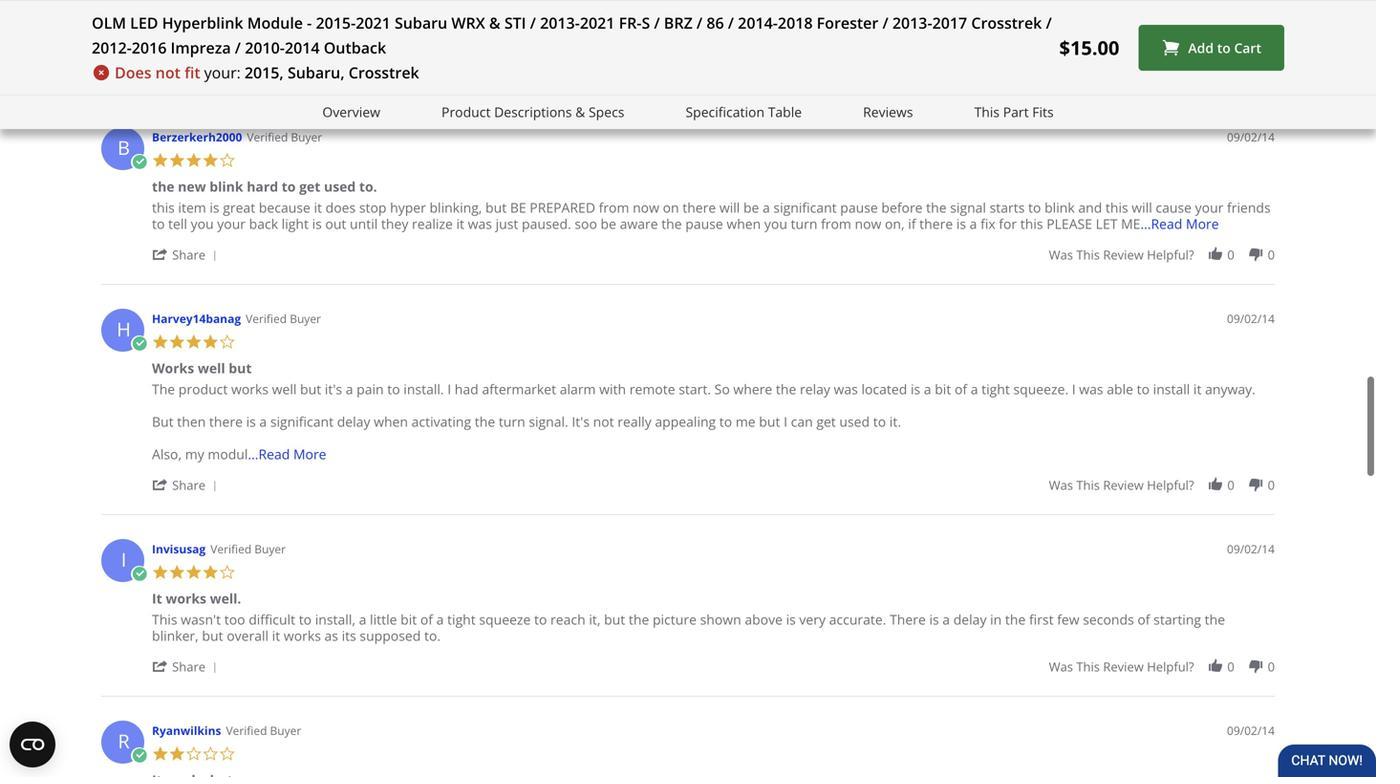 Task type: describe. For each thing, give the bounding box(es) containing it.
there
[[890, 610, 926, 629]]

h
[[117, 316, 131, 342]]

helpful? for i
[[1147, 658, 1194, 675]]

helpful? for h
[[1147, 477, 1194, 494]]

tight inside it works well. this wasn't too difficult to install, a little bit of a tight squeeze to reach it, but the picture shown above is very accurate. there is a delay in the first few seconds of starting the blinker, but overall it works as its supposed to.
[[447, 610, 476, 629]]

09/02/14 for i
[[1227, 541, 1275, 557]]

09/02/14 for r
[[1227, 723, 1275, 739]]

1 horizontal spatial tight
[[982, 380, 1010, 398]]

berzerkerh2000 verified buyer
[[152, 129, 322, 145]]

but inside this item is great because it does stop hyper blinking, but be prepared from now on there will be a significant pause before the signal starts to blink and this will cause your friends to tell you your back light is out until they realize it was just paused. soo be aware the pause when you turn from now on, if there is a fix for this please let me
[[486, 199, 507, 217]]

empty star image for r
[[219, 746, 236, 762]]

too
[[224, 610, 245, 629]]

descriptions
[[494, 103, 572, 121]]

but left it's
[[300, 380, 321, 398]]

review for h
[[1103, 477, 1144, 494]]

not inside tab panel
[[593, 413, 614, 431]]

turn inside this item is great because it does stop hyper blinking, but be prepared from now on there will be a significant pause before the signal starts to blink and this will cause your friends to tell you your back light is out until they realize it was just paused. soo be aware the pause when you turn from now on, if there is a fix for this please let me
[[791, 215, 818, 233]]

a right there
[[943, 610, 950, 629]]

does
[[326, 199, 356, 217]]

circle checkmark image for r
[[131, 748, 148, 764]]

my
[[185, 445, 204, 463]]

pain
[[357, 380, 384, 398]]

review for i
[[1103, 658, 1144, 675]]

1 vertical spatial crosstrek
[[349, 62, 419, 83]]

start.
[[679, 380, 711, 398]]

it right install on the right of the page
[[1194, 380, 1202, 398]]

your:
[[204, 62, 241, 83]]

supposed
[[360, 627, 421, 645]]

is left very at bottom
[[786, 610, 796, 629]]

was for b
[[1049, 246, 1073, 264]]

i left can
[[784, 413, 788, 431]]

a left squeeze.
[[971, 380, 978, 398]]

it left does
[[314, 199, 322, 217]]

0 horizontal spatial be
[[601, 215, 616, 233]]

olm led hyperblink module - 2015-2021 subaru wrx & sti / 2013-2021 fr-s / brz / 86 / 2014-2018 forester / 2013-2017 crosstrek / 2012-2016 impreza / 2010-2014 outback
[[92, 12, 1052, 58]]

0 horizontal spatial from
[[599, 199, 629, 217]]

tab panel containing b
[[92, 118, 1285, 777]]

vote down review by invisusag on  2 sep 2014 image
[[1248, 658, 1264, 675]]

1 will from the left
[[720, 199, 740, 217]]

2 horizontal spatial was
[[1079, 380, 1104, 398]]

shown
[[700, 610, 741, 629]]

this part fits
[[974, 103, 1054, 121]]

its
[[342, 627, 356, 645]]

able
[[1107, 380, 1134, 398]]

2 2013- from the left
[[893, 12, 932, 33]]

1 horizontal spatial works
[[231, 380, 269, 398]]

empty star image down ryanwilkins
[[185, 746, 202, 762]]

remote
[[630, 380, 675, 398]]

1 horizontal spatial now
[[855, 215, 882, 233]]

1 2021 from the left
[[356, 12, 391, 33]]

0 horizontal spatial more
[[293, 445, 326, 463]]

i right squeeze.
[[1072, 380, 1076, 398]]

harvey14banag
[[152, 311, 241, 327]]

is left 'fix'
[[957, 215, 966, 233]]

berzerkerh2000
[[152, 129, 242, 145]]

...read more
[[1141, 215, 1219, 233]]

the left relay
[[776, 380, 797, 398]]

works well but
[[152, 359, 252, 377]]

2 you from the left
[[765, 215, 787, 233]]

this item is great because it does stop hyper blinking, but be prepared from now on there will be a significant pause before the signal starts to blink and this will cause your friends to tell you your back light is out until they realize it was just paused. soo be aware the pause when you turn from now on, if there is a fix for this please let me
[[152, 199, 1271, 233]]

2 horizontal spatial there
[[920, 215, 953, 233]]

but left too
[[202, 627, 223, 645]]

above
[[745, 610, 783, 629]]

the right in
[[1005, 610, 1026, 629]]

0 vertical spatial not
[[155, 62, 181, 83]]

works
[[152, 359, 194, 377]]

86
[[707, 12, 724, 33]]

it works well. this wasn't too difficult to install, a little bit of a tight squeeze to reach it, but the picture shown above is very accurate. there is a delay in the first few seconds of starting the blinker, but overall it works as its supposed to.
[[152, 589, 1225, 645]]

blink inside this item is great because it does stop hyper blinking, but be prepared from now on there will be a significant pause before the signal starts to blink and this will cause your friends to tell you your back light is out until they realize it was just paused. soo be aware the pause when you turn from now on, if there is a fix for this please let me
[[1045, 199, 1075, 217]]

it inside it works well. this wasn't too difficult to install, a little bit of a tight squeeze to reach it, but the picture shown above is very accurate. there is a delay in the first few seconds of starting the blinker, but overall it works as its supposed to.
[[272, 627, 280, 645]]

0 vertical spatial ...read more button
[[1141, 215, 1219, 233]]

share button for i
[[152, 657, 224, 675]]

1 horizontal spatial was
[[834, 380, 858, 398]]

was inside this item is great because it does stop hyper blinking, but be prepared from now on there will be a significant pause before the signal starts to blink and this will cause your friends to tell you your back light is out until they realize it was just paused. soo be aware the pause when you turn from now on, if there is a fix for this please let me
[[468, 215, 492, 233]]

group for i
[[1049, 658, 1275, 675]]

overview
[[322, 103, 380, 121]]

it right the realize
[[456, 215, 465, 233]]

great
[[223, 199, 255, 217]]

share image for b
[[152, 246, 169, 263]]

0 horizontal spatial delay
[[337, 413, 370, 431]]

was for i
[[1049, 658, 1073, 675]]

accurate.
[[829, 610, 886, 629]]

seconds
[[1083, 610, 1134, 629]]

but right me
[[759, 413, 780, 431]]

please
[[1047, 215, 1092, 233]]

verified buyer heading for i
[[210, 541, 286, 557]]

circle checkmark image
[[131, 154, 148, 171]]

1 horizontal spatial your
[[1195, 199, 1224, 217]]

subaru
[[395, 12, 448, 33]]

to. inside it works well. this wasn't too difficult to install, a little bit of a tight squeeze to reach it, but the picture shown above is very accurate. there is a delay in the first few seconds of starting the blinker, but overall it works as its supposed to.
[[424, 627, 441, 645]]

1 vertical spatial significant
[[270, 413, 334, 431]]

hyperblink
[[162, 12, 243, 33]]

0 horizontal spatial pause
[[686, 215, 723, 233]]

i left the invisusag
[[121, 546, 126, 573]]

a right it's
[[346, 380, 353, 398]]

a right on
[[763, 199, 770, 217]]

buyer for h
[[290, 311, 321, 327]]

blinker,
[[152, 627, 199, 645]]

aware
[[620, 215, 658, 233]]

picture
[[653, 610, 697, 629]]

product descriptions & specs
[[442, 103, 625, 121]]

buyer for i
[[255, 541, 286, 557]]

1 horizontal spatial bit
[[935, 380, 951, 398]]

1 horizontal spatial more
[[1186, 215, 1219, 233]]

modul
[[208, 445, 248, 463]]

on
[[663, 199, 679, 217]]

soo
[[575, 215, 597, 233]]

also, my modul ...read more
[[152, 445, 326, 463]]

circle checkmark image for h
[[131, 336, 148, 352]]

/ right '86'
[[728, 12, 734, 33]]

alarm
[[560, 380, 596, 398]]

well.
[[210, 589, 241, 608]]

buyer for r
[[270, 723, 301, 739]]

was this review helpful? for b
[[1049, 246, 1194, 264]]

1 horizontal spatial get
[[817, 413, 836, 431]]

11
[[101, 78, 119, 98]]

stop
[[359, 199, 387, 217]]

a left little
[[359, 610, 366, 629]]

few
[[1057, 610, 1080, 629]]

/ right s
[[654, 12, 660, 33]]

fit
[[185, 62, 200, 83]]

can
[[791, 413, 813, 431]]

does
[[115, 62, 151, 83]]

to right starts
[[1028, 199, 1041, 217]]

fits
[[1032, 103, 1054, 121]]

0 vertical spatial ...read
[[1141, 215, 1183, 233]]

2 vertical spatial empty star image
[[202, 746, 219, 762]]

1 horizontal spatial &
[[576, 103, 585, 121]]

/ right sti
[[530, 12, 536, 33]]

1 vertical spatial ...read
[[248, 445, 290, 463]]

share image
[[152, 477, 169, 493]]

review date 09/02/14 element for b
[[1227, 129, 1275, 146]]

item
[[178, 199, 206, 217]]

rating image
[[101, 0, 312, 32]]

so
[[715, 380, 730, 398]]

the right starting
[[1205, 610, 1225, 629]]

impreza
[[171, 37, 231, 58]]

0 horizontal spatial when
[[374, 413, 408, 431]]

0 horizontal spatial turn
[[499, 413, 525, 431]]

review date 09/02/14 element for i
[[1227, 541, 1275, 557]]

let
[[1096, 215, 1118, 233]]

when inside this item is great because it does stop hyper blinking, but be prepared from now on there will be a significant pause before the signal starts to blink and this will cause your friends to tell you your back light is out until they realize it was just paused. soo be aware the pause when you turn from now on, if there is a fix for this please let me
[[727, 215, 761, 233]]

1 horizontal spatial of
[[955, 380, 967, 398]]

table
[[768, 103, 802, 121]]

works well but heading
[[152, 359, 252, 381]]

empty star image for h
[[219, 334, 236, 351]]

a left 'fix'
[[970, 215, 977, 233]]

but
[[152, 413, 174, 431]]

ryanwilkins verified buyer
[[152, 723, 301, 739]]

to left the it. on the right bottom
[[873, 413, 886, 431]]

1 horizontal spatial well
[[272, 380, 297, 398]]

verified buyer heading for h
[[246, 311, 321, 327]]

to left me
[[720, 413, 732, 431]]

2 vertical spatial works
[[284, 627, 321, 645]]

/ left 2010-
[[235, 37, 241, 58]]

it,
[[589, 610, 601, 629]]

to left tell
[[152, 215, 165, 233]]

bit inside it works well. this wasn't too difficult to install, a little bit of a tight squeeze to reach it, but the picture shown above is very accurate. there is a delay in the first few seconds of starting the blinker, but overall it works as its supposed to.
[[401, 610, 417, 629]]

forester
[[817, 12, 879, 33]]

the left picture
[[629, 610, 649, 629]]

it.
[[890, 413, 901, 431]]

olm
[[92, 12, 126, 33]]

relay
[[800, 380, 830, 398]]

part
[[1003, 103, 1029, 121]]

to inside button
[[1217, 38, 1231, 57]]

to left reach
[[534, 610, 547, 629]]

also,
[[152, 445, 182, 463]]

tell
[[168, 215, 187, 233]]

this part fits link
[[974, 101, 1054, 123]]

1 horizontal spatial there
[[683, 199, 716, 217]]

blink inside heading
[[210, 178, 243, 196]]

install
[[1153, 380, 1190, 398]]

verified for b
[[247, 129, 288, 145]]

before
[[882, 199, 923, 217]]

but inside heading
[[229, 359, 252, 377]]

crosstrek inside 'olm led hyperblink module - 2015-2021 subaru wrx & sti / 2013-2021 fr-s / brz / 86 / 2014-2018 forester / 2013-2017 crosstrek / 2012-2016 impreza / 2010-2014 outback'
[[971, 12, 1042, 33]]

a up also, my modul ...read more
[[259, 413, 267, 431]]

a right supposed
[[436, 610, 444, 629]]

09/02/14 for b
[[1227, 129, 1275, 145]]

to right pain
[[387, 380, 400, 398]]

2 will from the left
[[1132, 199, 1152, 217]]

is left out
[[312, 215, 322, 233]]

reviews link
[[863, 101, 913, 123]]

share for h
[[172, 477, 206, 494]]



Task type: locate. For each thing, give the bounding box(es) containing it.
little
[[370, 610, 397, 629]]

will
[[720, 199, 740, 217], [1132, 199, 1152, 217]]

when down pain
[[374, 413, 408, 431]]

invisusag
[[152, 541, 206, 557]]

2012-
[[92, 37, 132, 58]]

1 vertical spatial helpful?
[[1147, 477, 1194, 494]]

there right if
[[920, 215, 953, 233]]

delay left in
[[954, 610, 987, 629]]

overall
[[227, 627, 269, 645]]

3 09/02/14 from the top
[[1227, 541, 1275, 557]]

1 review from the top
[[1103, 246, 1144, 264]]

verified buyer heading right ryanwilkins
[[226, 723, 301, 739]]

seperator image up harvey14banag
[[209, 251, 221, 262]]

share button down tell
[[152, 245, 224, 264]]

to. right supposed
[[424, 627, 441, 645]]

0 right "vote down review by berzerkerh2000 on  2 sep 2014" icon
[[1268, 246, 1275, 264]]

0
[[1228, 246, 1235, 264], [1268, 246, 1275, 264], [1228, 477, 1235, 494], [1268, 477, 1275, 494], [1228, 658, 1235, 675], [1268, 658, 1275, 675]]

review date 09/02/14 element down vote down review by invisusag on  2 sep 2014 image
[[1227, 723, 1275, 739]]

2 2021 from the left
[[580, 12, 615, 33]]

0 right vote up review by invisusag on  2 sep 2014 icon
[[1228, 658, 1235, 675]]

prepared
[[530, 199, 595, 217]]

2013- right forester
[[893, 12, 932, 33]]

0 horizontal spatial works
[[166, 589, 206, 608]]

empty star image
[[219, 564, 236, 581], [185, 746, 202, 762], [219, 746, 236, 762]]

1 group from the top
[[1049, 246, 1275, 264]]

reviews
[[123, 78, 183, 98], [863, 103, 913, 121]]

share button for h
[[152, 476, 224, 494]]

1 2013- from the left
[[540, 12, 580, 33]]

because
[[259, 199, 311, 217]]

0 horizontal spatial &
[[489, 12, 501, 33]]

review for b
[[1103, 246, 1144, 264]]

2 vertical spatial circle checkmark image
[[131, 748, 148, 764]]

the down "had"
[[475, 413, 495, 431]]

me
[[736, 413, 756, 431]]

1 horizontal spatial when
[[727, 215, 761, 233]]

was this review helpful? left vote up review by harvey14banag on  2 sep 2014 image
[[1049, 477, 1194, 494]]

verified buyer heading for b
[[247, 129, 322, 146]]

1 vertical spatial works
[[166, 589, 206, 608]]

0 horizontal spatial not
[[155, 62, 181, 83]]

on,
[[885, 215, 905, 233]]

empty star image
[[219, 152, 236, 169], [219, 334, 236, 351], [202, 746, 219, 762]]

be
[[510, 199, 526, 217]]

to. inside heading
[[359, 178, 377, 196]]

3 share from the top
[[172, 658, 206, 675]]

open widget image
[[10, 722, 55, 768]]

1 vertical spatial delay
[[954, 610, 987, 629]]

was this review helpful? for h
[[1049, 477, 1194, 494]]

share image down tell
[[152, 246, 169, 263]]

if
[[908, 215, 916, 233]]

3 seperator image from the top
[[209, 663, 221, 674]]

works up the wasn't
[[166, 589, 206, 608]]

1 horizontal spatial 2013-
[[893, 12, 932, 33]]

to inside heading
[[282, 178, 296, 196]]

and
[[1078, 199, 1102, 217]]

the
[[152, 380, 175, 398]]

invisusag verified buyer
[[152, 541, 286, 557]]

pause left on, in the top of the page
[[840, 199, 878, 217]]

more down it's
[[293, 445, 326, 463]]

09/02/14 down vote down review by invisusag on  2 sep 2014 image
[[1227, 723, 1275, 739]]

0 vertical spatial empty star image
[[219, 152, 236, 169]]

1 vertical spatial when
[[374, 413, 408, 431]]

tight
[[982, 380, 1010, 398], [447, 610, 476, 629]]

it works well. heading
[[152, 589, 241, 611]]

specification
[[686, 103, 765, 121]]

1 horizontal spatial not
[[593, 413, 614, 431]]

delay inside it works well. this wasn't too difficult to install, a little bit of a tight squeeze to reach it, but the picture shown above is very accurate. there is a delay in the first few seconds of starting the blinker, but overall it works as its supposed to.
[[954, 610, 987, 629]]

0 vertical spatial well
[[198, 359, 225, 377]]

will right on
[[720, 199, 740, 217]]

share down blinker,
[[172, 658, 206, 675]]

star image
[[185, 152, 202, 169], [169, 334, 185, 351], [152, 564, 169, 581], [202, 564, 219, 581], [152, 746, 169, 762], [169, 746, 185, 762]]

1 vertical spatial ...read more button
[[248, 445, 326, 463]]

was left able
[[1079, 380, 1104, 398]]

/ up fits
[[1046, 12, 1052, 33]]

1 vertical spatial share
[[172, 477, 206, 494]]

cause
[[1156, 199, 1192, 217]]

back
[[249, 215, 278, 233]]

0 horizontal spatial reviews
[[123, 78, 183, 98]]

the inside the new blink hard to get used to. heading
[[152, 178, 174, 196]]

was for h
[[1049, 477, 1073, 494]]

crosstrek down 'outback'
[[349, 62, 419, 83]]

very
[[799, 610, 826, 629]]

1 vertical spatial circle checkmark image
[[131, 566, 148, 583]]

review date 09/02/14 element for h
[[1227, 311, 1275, 327]]

3 circle checkmark image from the top
[[131, 748, 148, 764]]

3 share button from the top
[[152, 657, 224, 675]]

starting
[[1154, 610, 1201, 629]]

get inside heading
[[299, 178, 321, 196]]

0 horizontal spatial there
[[209, 413, 243, 431]]

to
[[1217, 38, 1231, 57], [282, 178, 296, 196], [1028, 199, 1041, 217], [152, 215, 165, 233], [387, 380, 400, 398], [1137, 380, 1150, 398], [720, 413, 732, 431], [873, 413, 886, 431], [299, 610, 312, 629], [534, 610, 547, 629]]

share image down blinker,
[[152, 658, 169, 675]]

1 vertical spatial turn
[[499, 413, 525, 431]]

well inside heading
[[198, 359, 225, 377]]

the new blink hard to get used to. heading
[[152, 178, 377, 200]]

3 review from the top
[[1103, 658, 1144, 675]]

be right the soo
[[601, 215, 616, 233]]

bit right little
[[401, 610, 417, 629]]

1 horizontal spatial pause
[[840, 199, 878, 217]]

3 was this review helpful? from the top
[[1049, 658, 1194, 675]]

verified up "well."
[[210, 541, 252, 557]]

2 seperator image from the top
[[209, 481, 221, 492]]

0 horizontal spatial now
[[633, 199, 659, 217]]

1 vertical spatial share button
[[152, 476, 224, 494]]

product descriptions & specs link
[[442, 101, 625, 123]]

verified buyer heading for r
[[226, 723, 301, 739]]

share button for b
[[152, 245, 224, 264]]

...read right 'my'
[[248, 445, 290, 463]]

vote up review by harvey14banag on  2 sep 2014 image
[[1207, 477, 1224, 493]]

2 vertical spatial share button
[[152, 657, 224, 675]]

1 horizontal spatial ...read more button
[[1141, 215, 1219, 233]]

0 vertical spatial was
[[1049, 246, 1073, 264]]

verified for r
[[226, 723, 267, 739]]

when
[[727, 215, 761, 233], [374, 413, 408, 431]]

well left it's
[[272, 380, 297, 398]]

share image
[[152, 246, 169, 263], [152, 658, 169, 675]]

was this review helpful? down seconds
[[1049, 658, 1194, 675]]

empty star image for i
[[219, 564, 236, 581]]

0 vertical spatial blink
[[210, 178, 243, 196]]

share for i
[[172, 658, 206, 675]]

review date 09/02/14 element for r
[[1227, 723, 1275, 739]]

verified for h
[[246, 311, 287, 327]]

but right the it,
[[604, 610, 625, 629]]

09/02/14 down vote down review by harvey14banag on  2 sep 2014 image
[[1227, 541, 1275, 557]]

0 horizontal spatial blink
[[210, 178, 243, 196]]

2 share from the top
[[172, 477, 206, 494]]

0 horizontal spatial your
[[217, 215, 246, 233]]

aftermarket
[[482, 380, 556, 398]]

light
[[282, 215, 309, 233]]

is right located
[[911, 380, 921, 398]]

1 was this review helpful? from the top
[[1049, 246, 1194, 264]]

2 horizontal spatial works
[[284, 627, 321, 645]]

/ left '86'
[[697, 12, 703, 33]]

seperator image down modul
[[209, 481, 221, 492]]

0 horizontal spatial this
[[152, 610, 177, 629]]

outback
[[324, 37, 386, 58]]

review date 09/02/14 element up 'friends'
[[1227, 129, 1275, 146]]

buyer for b
[[291, 129, 322, 145]]

seperator image for h
[[209, 481, 221, 492]]

0 vertical spatial group
[[1049, 246, 1275, 264]]

11 reviews
[[101, 78, 183, 98]]

a
[[763, 199, 770, 217], [970, 215, 977, 233], [346, 380, 353, 398], [924, 380, 932, 398], [971, 380, 978, 398], [259, 413, 267, 431], [359, 610, 366, 629], [436, 610, 444, 629], [943, 610, 950, 629]]

0 vertical spatial review
[[1103, 246, 1144, 264]]

does not fit your: 2015, subaru, crosstrek
[[115, 62, 419, 83]]

will left cause
[[1132, 199, 1152, 217]]

09/02/14 for h
[[1227, 311, 1275, 327]]

group for h
[[1049, 477, 1275, 494]]

2021 left fr-
[[580, 12, 615, 33]]

review date 09/02/14 element
[[1227, 129, 1275, 146], [1227, 311, 1275, 327], [1227, 541, 1275, 557], [1227, 723, 1275, 739]]

1 share from the top
[[172, 246, 206, 264]]

1 you from the left
[[191, 215, 214, 233]]

this inside this part fits link
[[974, 103, 1000, 121]]

share button
[[152, 245, 224, 264], [152, 476, 224, 494], [152, 657, 224, 675]]

install.
[[404, 380, 444, 398]]

seperator image
[[209, 251, 221, 262], [209, 481, 221, 492], [209, 663, 221, 674]]

2 share image from the top
[[152, 658, 169, 675]]

had
[[455, 380, 479, 398]]

2 vertical spatial was
[[1049, 658, 1073, 675]]

2 horizontal spatial of
[[1138, 610, 1150, 629]]

1 horizontal spatial turn
[[791, 215, 818, 233]]

blink up great
[[210, 178, 243, 196]]

0 vertical spatial share image
[[152, 246, 169, 263]]

they
[[381, 215, 408, 233]]

4 09/02/14 from the top
[[1227, 723, 1275, 739]]

cart
[[1234, 38, 1262, 57]]

2 helpful? from the top
[[1147, 477, 1194, 494]]

1 horizontal spatial used
[[840, 413, 870, 431]]

just
[[496, 215, 518, 233]]

with
[[599, 380, 626, 398]]

share right share image
[[172, 477, 206, 494]]

significant
[[774, 199, 837, 217], [270, 413, 334, 431]]

verified right ryanwilkins
[[226, 723, 267, 739]]

1 vertical spatial this
[[152, 610, 177, 629]]

seperator image for b
[[209, 251, 221, 262]]

group
[[1049, 246, 1275, 264], [1049, 477, 1275, 494], [1049, 658, 1275, 675]]

helpful? for b
[[1147, 246, 1194, 264]]

1 vertical spatial reviews
[[863, 103, 913, 121]]

turn left on, in the top of the page
[[791, 215, 818, 233]]

& left sti
[[489, 12, 501, 33]]

2 vertical spatial was this review helpful?
[[1049, 658, 1194, 675]]

0 vertical spatial tight
[[982, 380, 1010, 398]]

0 horizontal spatial 2013-
[[540, 12, 580, 33]]

0 horizontal spatial get
[[299, 178, 321, 196]]

is right there
[[929, 610, 939, 629]]

1 horizontal spatial delay
[[954, 610, 987, 629]]

you
[[191, 215, 214, 233], [765, 215, 787, 233]]

/
[[530, 12, 536, 33], [654, 12, 660, 33], [697, 12, 703, 33], [728, 12, 734, 33], [883, 12, 889, 33], [1046, 12, 1052, 33], [235, 37, 241, 58]]

1 horizontal spatial this
[[974, 103, 1000, 121]]

0 horizontal spatial significant
[[270, 413, 334, 431]]

more up vote up review by berzerkerh2000 on  2 sep 2014 "image"
[[1186, 215, 1219, 233]]

tight left squeeze.
[[982, 380, 1010, 398]]

3 group from the top
[[1049, 658, 1275, 675]]

seperator image down the wasn't
[[209, 663, 221, 674]]

a right located
[[924, 380, 932, 398]]

1 vertical spatial tight
[[447, 610, 476, 629]]

4 review date 09/02/14 element from the top
[[1227, 723, 1275, 739]]

seperator image for i
[[209, 663, 221, 674]]

hard
[[247, 178, 278, 196]]

vote up review by berzerkerh2000 on  2 sep 2014 image
[[1207, 246, 1224, 263]]

star image
[[152, 152, 169, 169], [169, 152, 185, 169], [202, 152, 219, 169], [152, 334, 169, 351], [185, 334, 202, 351], [202, 334, 219, 351], [169, 564, 185, 581], [185, 564, 202, 581]]

helpful? left vote up review by invisusag on  2 sep 2014 icon
[[1147, 658, 1194, 675]]

2 vertical spatial group
[[1049, 658, 1275, 675]]

2 group from the top
[[1049, 477, 1275, 494]]

vote down review by harvey14banag on  2 sep 2014 image
[[1248, 477, 1264, 493]]

pause
[[840, 199, 878, 217], [686, 215, 723, 233]]

0 right vote up review by berzerkerh2000 on  2 sep 2014 "image"
[[1228, 246, 1235, 264]]

from left on, in the top of the page
[[821, 215, 851, 233]]

the new blink hard to get used to.
[[152, 178, 377, 196]]

1 seperator image from the top
[[209, 251, 221, 262]]

circle checkmark image for i
[[131, 566, 148, 583]]

2 was from the top
[[1049, 477, 1073, 494]]

review date 09/02/14 element down vote down review by harvey14banag on  2 sep 2014 image
[[1227, 541, 1275, 557]]

pause right on
[[686, 215, 723, 233]]

2013- right sti
[[540, 12, 580, 33]]

0 horizontal spatial used
[[324, 178, 356, 196]]

2 was this review helpful? from the top
[[1049, 477, 1194, 494]]

-
[[307, 12, 312, 33]]

3 helpful? from the top
[[1147, 658, 1194, 675]]

0 vertical spatial when
[[727, 215, 761, 233]]

0 right vote down review by invisusag on  2 sep 2014 image
[[1268, 658, 1275, 675]]

signal
[[950, 199, 986, 217]]

share for b
[[172, 246, 206, 264]]

3 was from the top
[[1049, 658, 1073, 675]]

0 horizontal spatial tight
[[447, 610, 476, 629]]

tab panel
[[92, 118, 1285, 777]]

well up product
[[198, 359, 225, 377]]

crosstrek
[[971, 12, 1042, 33], [349, 62, 419, 83]]

was this review helpful? down me in the top right of the page
[[1049, 246, 1194, 264]]

blinking,
[[430, 199, 482, 217]]

2 vertical spatial share
[[172, 658, 206, 675]]

1 vertical spatial share image
[[152, 658, 169, 675]]

reach
[[551, 610, 586, 629]]

was this review helpful?
[[1049, 246, 1194, 264], [1049, 477, 1194, 494], [1049, 658, 1194, 675]]

i left "had"
[[448, 380, 451, 398]]

0 horizontal spatial of
[[420, 610, 433, 629]]

0 vertical spatial used
[[324, 178, 356, 196]]

0 right vote down review by harvey14banag on  2 sep 2014 image
[[1268, 477, 1275, 494]]

& inside 'olm led hyperblink module - 2015-2021 subaru wrx & sti / 2013-2021 fr-s / brz / 86 / 2014-2018 forester / 2013-2017 crosstrek / 2012-2016 impreza / 2010-2014 outback'
[[489, 12, 501, 33]]

it's
[[572, 413, 590, 431]]

subaru,
[[288, 62, 345, 83]]

me
[[1121, 215, 1141, 233]]

brz
[[664, 12, 693, 33]]

was
[[468, 215, 492, 233], [834, 380, 858, 398], [1079, 380, 1104, 398]]

share button down blinker,
[[152, 657, 224, 675]]

hyper
[[390, 199, 426, 217]]

the right aware
[[662, 215, 682, 233]]

when right on
[[727, 215, 761, 233]]

sti
[[504, 12, 526, 33]]

1 circle checkmark image from the top
[[131, 336, 148, 352]]

to left install,
[[299, 610, 312, 629]]

used inside heading
[[324, 178, 356, 196]]

this
[[152, 199, 175, 217], [1106, 199, 1128, 217], [1021, 215, 1043, 233], [1077, 246, 1100, 264], [1077, 477, 1100, 494], [1077, 658, 1100, 675]]

verified buyer heading
[[247, 129, 322, 146], [246, 311, 321, 327], [210, 541, 286, 557], [226, 723, 301, 739]]

0 vertical spatial crosstrek
[[971, 12, 1042, 33]]

out
[[325, 215, 346, 233]]

activating
[[412, 413, 471, 431]]

add to cart
[[1188, 38, 1262, 57]]

0 horizontal spatial will
[[720, 199, 740, 217]]

1 vertical spatial group
[[1049, 477, 1275, 494]]

0 horizontal spatial ...read more button
[[248, 445, 326, 463]]

paused.
[[522, 215, 571, 233]]

0 vertical spatial share button
[[152, 245, 224, 264]]

0 vertical spatial &
[[489, 12, 501, 33]]

product
[[442, 103, 491, 121]]

0 vertical spatial delay
[[337, 413, 370, 431]]

used left the it. on the right bottom
[[840, 413, 870, 431]]

2 vertical spatial helpful?
[[1147, 658, 1194, 675]]

this inside it works well. this wasn't too difficult to install, a little bit of a tight squeeze to reach it, but the picture shown above is very accurate. there is a delay in the first few seconds of starting the blinker, but overall it works as its supposed to.
[[152, 610, 177, 629]]

0 right vote up review by harvey14banag on  2 sep 2014 image
[[1228, 477, 1235, 494]]

1 horizontal spatial you
[[765, 215, 787, 233]]

not right it's
[[593, 413, 614, 431]]

from right the soo
[[599, 199, 629, 217]]

vote up review by invisusag on  2 sep 2014 image
[[1207, 658, 1224, 675]]

this down it
[[152, 610, 177, 629]]

2 09/02/14 from the top
[[1227, 311, 1275, 327]]

signal.
[[529, 413, 568, 431]]

1 09/02/14 from the top
[[1227, 129, 1275, 145]]

0 vertical spatial share
[[172, 246, 206, 264]]

1 vertical spatial to.
[[424, 627, 441, 645]]

empty star image down ryanwilkins verified buyer
[[219, 746, 236, 762]]

well
[[198, 359, 225, 377], [272, 380, 297, 398]]

it's
[[325, 380, 342, 398]]

verified for i
[[210, 541, 252, 557]]

specification table
[[686, 103, 802, 121]]

empty star image for b
[[219, 152, 236, 169]]

0 vertical spatial circle checkmark image
[[131, 336, 148, 352]]

turn
[[791, 215, 818, 233], [499, 413, 525, 431]]

this
[[974, 103, 1000, 121], [152, 610, 177, 629]]

review down seconds
[[1103, 658, 1144, 675]]

1 vertical spatial was this review helpful?
[[1049, 477, 1194, 494]]

2010-
[[245, 37, 285, 58]]

3 review date 09/02/14 element from the top
[[1227, 541, 1275, 557]]

2 review from the top
[[1103, 477, 1144, 494]]

in
[[990, 610, 1002, 629]]

1 vertical spatial bit
[[401, 610, 417, 629]]

it right overall
[[272, 627, 280, 645]]

your left back
[[217, 215, 246, 233]]

0 horizontal spatial you
[[191, 215, 214, 233]]

2 share button from the top
[[152, 476, 224, 494]]

vote down review by berzerkerh2000 on  2 sep 2014 image
[[1248, 246, 1264, 263]]

2 review date 09/02/14 element from the top
[[1227, 311, 1275, 327]]

circle checkmark image
[[131, 336, 148, 352], [131, 566, 148, 583], [131, 748, 148, 764]]

1 vertical spatial empty star image
[[219, 334, 236, 351]]

1 horizontal spatial blink
[[1045, 199, 1075, 217]]

1 was from the top
[[1049, 246, 1073, 264]]

is right item in the top of the page
[[210, 199, 219, 217]]

the right if
[[926, 199, 947, 217]]

1 horizontal spatial crosstrek
[[971, 12, 1042, 33]]

significant inside this item is great because it does stop hyper blinking, but be prepared from now on there will be a significant pause before the signal starts to blink and this will cause your friends to tell you your back light is out until they realize it was just paused. soo be aware the pause when you turn from now on, if there is a fix for this please let me
[[774, 199, 837, 217]]

1 vertical spatial get
[[817, 413, 836, 431]]

1 horizontal spatial 2021
[[580, 12, 615, 33]]

...read more button down it's
[[248, 445, 326, 463]]

to right able
[[1137, 380, 1150, 398]]

/ right forester
[[883, 12, 889, 33]]

1 review date 09/02/14 element from the top
[[1227, 129, 1275, 146]]

2021 up 'outback'
[[356, 12, 391, 33]]

0 vertical spatial seperator image
[[209, 251, 221, 262]]

group for b
[[1049, 246, 1275, 264]]

2 circle checkmark image from the top
[[131, 566, 148, 583]]

1 helpful? from the top
[[1147, 246, 1194, 264]]

1 horizontal spatial will
[[1132, 199, 1152, 217]]

1 vertical spatial blink
[[1045, 199, 1075, 217]]

0 vertical spatial turn
[[791, 215, 818, 233]]

get up because
[[299, 178, 321, 196]]

review
[[1103, 246, 1144, 264], [1103, 477, 1144, 494], [1103, 658, 1144, 675]]

get right can
[[817, 413, 836, 431]]

$15.00
[[1060, 34, 1120, 61]]

share image for i
[[152, 658, 169, 675]]

1 vertical spatial seperator image
[[209, 481, 221, 492]]

located
[[862, 380, 907, 398]]

verified up the new blink hard to get used to.
[[247, 129, 288, 145]]

verified buyer heading up "well."
[[210, 541, 286, 557]]

was left just at top left
[[468, 215, 492, 233]]

images & videos image
[[326, 0, 536, 32]]

is up also, my modul ...read more
[[246, 413, 256, 431]]

1 share image from the top
[[152, 246, 169, 263]]

0 vertical spatial get
[[299, 178, 321, 196]]

specs
[[589, 103, 625, 121]]

1 horizontal spatial reviews
[[863, 103, 913, 121]]

first
[[1029, 610, 1054, 629]]

1 vertical spatial well
[[272, 380, 297, 398]]

squeeze
[[479, 610, 531, 629]]

0 vertical spatial was this review helpful?
[[1049, 246, 1194, 264]]

appealing
[[655, 413, 716, 431]]

1 horizontal spatial from
[[821, 215, 851, 233]]

now left on, in the top of the page
[[855, 215, 882, 233]]

heading
[[152, 772, 252, 777]]

to.
[[359, 178, 377, 196], [424, 627, 441, 645]]

1 share button from the top
[[152, 245, 224, 264]]

it
[[152, 589, 162, 608]]

1 horizontal spatial be
[[744, 199, 759, 217]]

0 vertical spatial helpful?
[[1147, 246, 1194, 264]]

empty star image down 'harvey14banag verified buyer' at top left
[[219, 334, 236, 351]]

from
[[599, 199, 629, 217], [821, 215, 851, 233]]

was this review helpful? for i
[[1049, 658, 1194, 675]]

s
[[642, 12, 650, 33]]

0 vertical spatial to.
[[359, 178, 377, 196]]

tight left squeeze
[[447, 610, 476, 629]]



Task type: vqa. For each thing, say whether or not it's contained in the screenshot.
second helpful? from the bottom
yes



